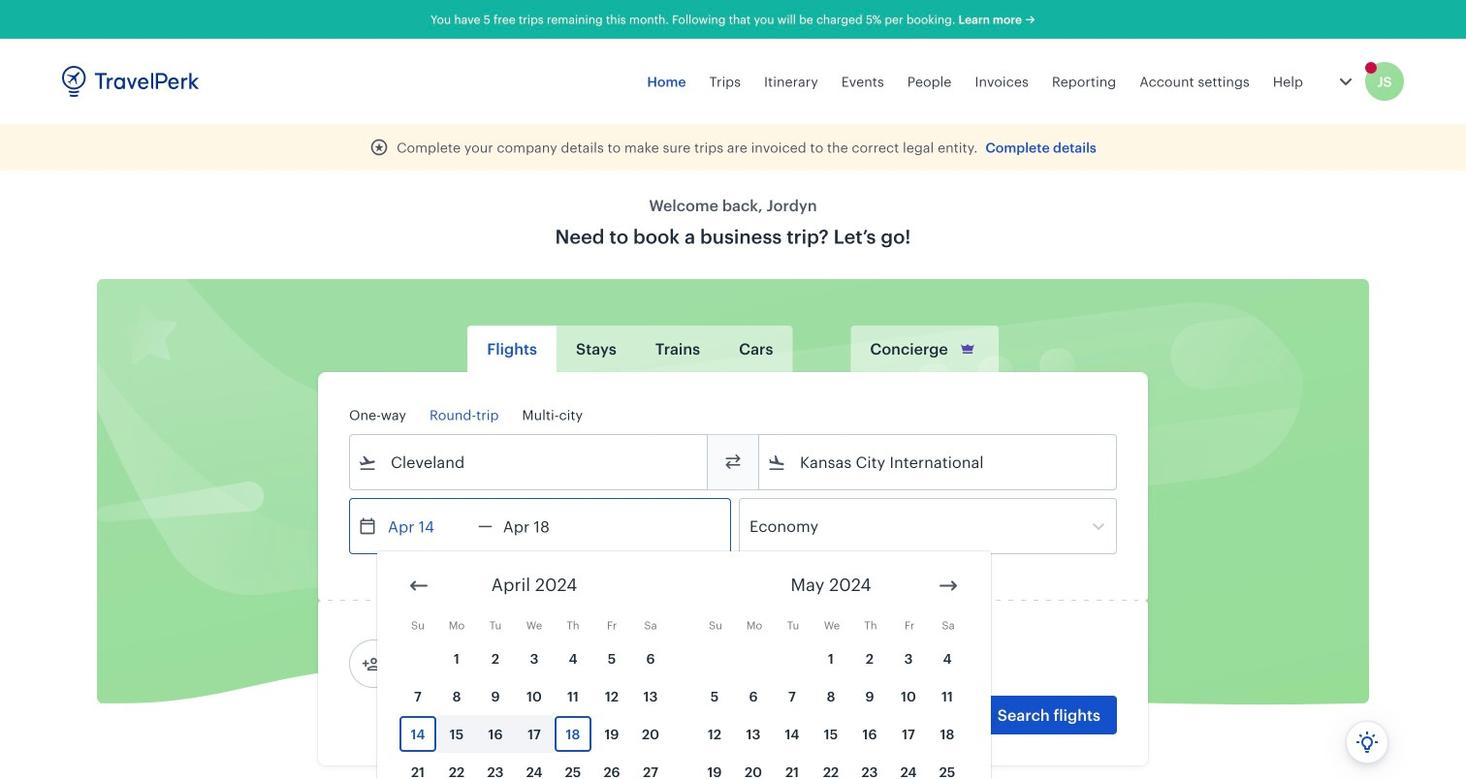 Task type: describe. For each thing, give the bounding box(es) containing it.
calendar application
[[377, 552, 1466, 780]]

From search field
[[377, 447, 682, 478]]

Add first traveler search field
[[381, 649, 583, 680]]

Return text field
[[492, 499, 593, 554]]

Depart text field
[[377, 499, 478, 554]]

move backward to switch to the previous month. image
[[407, 575, 431, 598]]



Task type: locate. For each thing, give the bounding box(es) containing it.
move forward to switch to the next month. image
[[937, 575, 960, 598]]

To search field
[[786, 447, 1091, 478]]



